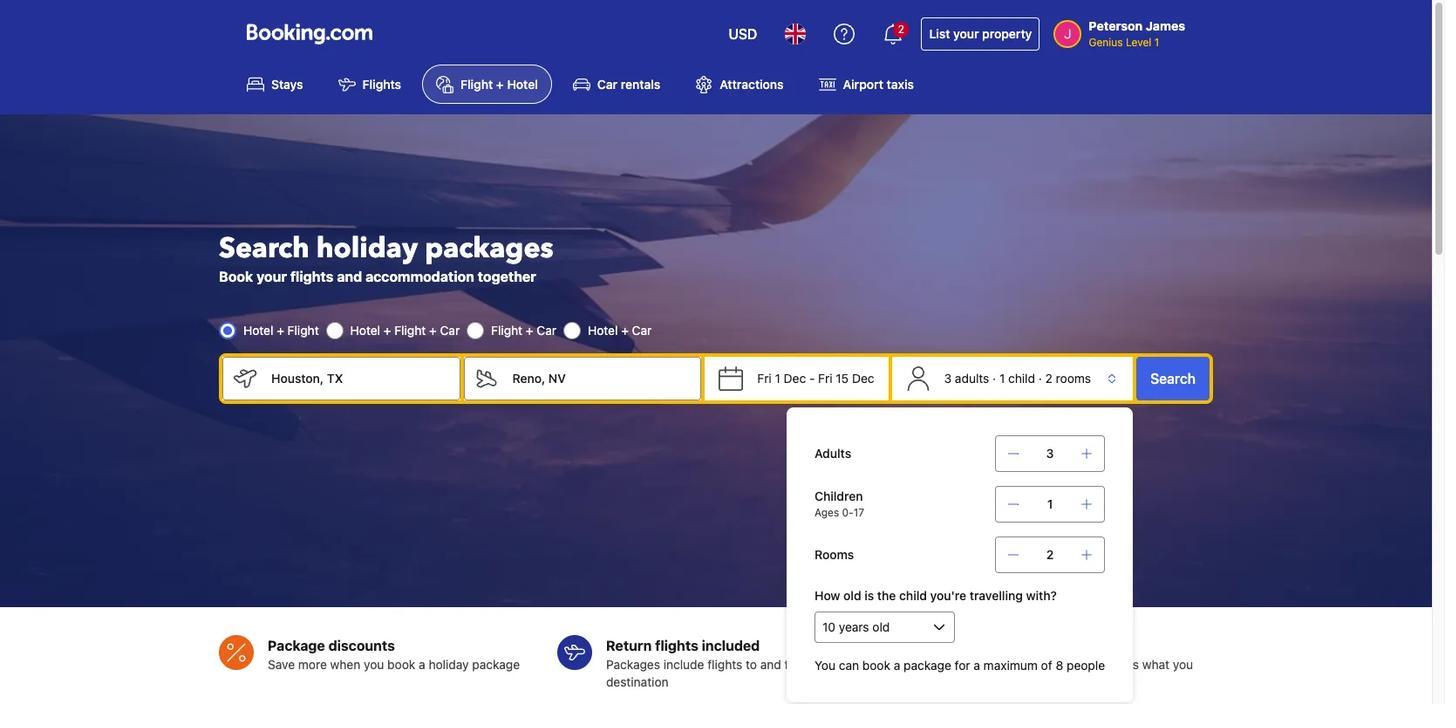 Task type: vqa. For each thing, say whether or not it's contained in the screenshot.
the topmost child
yes



Task type: locate. For each thing, give the bounding box(es) containing it.
Where to? field
[[499, 357, 702, 400]]

search inside button
[[1151, 371, 1196, 386]]

a inside package discounts save more when you book a holiday package
[[419, 657, 425, 672]]

0 horizontal spatial search
[[219, 229, 310, 268]]

+ for hotel + flight
[[277, 323, 284, 337]]

a right when
[[419, 657, 425, 672]]

child right "the"
[[900, 588, 927, 603]]

your right book
[[257, 268, 287, 284]]

flights up the include
[[655, 638, 699, 654]]

3 adults · 1 child · 2 rooms
[[944, 371, 1092, 385]]

book inside package discounts save more when you book a holiday package
[[387, 657, 416, 672]]

rooms
[[1056, 371, 1092, 385]]

flights down the included
[[708, 657, 743, 672]]

car rentals link
[[559, 65, 675, 104]]

1 horizontal spatial book
[[863, 658, 891, 673]]

1 horizontal spatial dec
[[852, 371, 875, 385]]

holiday inside package discounts save more when you book a holiday package
[[429, 657, 469, 672]]

included.
[[995, 657, 1047, 672]]

0 horizontal spatial 3
[[944, 371, 952, 385]]

17
[[854, 506, 865, 519]]

3 for 3 adults · 1 child · 2 rooms
[[944, 371, 952, 385]]

maximum
[[984, 658, 1038, 673]]

a right for
[[974, 658, 981, 673]]

hotel + flight
[[243, 323, 319, 337]]

all
[[945, 657, 959, 672]]

you right what
[[1173, 657, 1194, 672]]

0 horizontal spatial a
[[419, 657, 425, 672]]

what
[[1143, 657, 1170, 672]]

0 vertical spatial 2
[[898, 23, 905, 36]]

3 left "adults"
[[944, 371, 952, 385]]

2
[[898, 23, 905, 36], [1046, 371, 1053, 385], [1047, 547, 1054, 562]]

0 horizontal spatial is
[[865, 588, 874, 603]]

book
[[387, 657, 416, 672], [863, 658, 891, 673]]

1 horizontal spatial child
[[1009, 371, 1036, 385]]

· left rooms
[[1039, 371, 1042, 385]]

flights up hotel + flight
[[290, 268, 334, 284]]

+ for flight + car
[[526, 323, 534, 337]]

0 horizontal spatial package
[[472, 657, 520, 672]]

1 vertical spatial your
[[257, 268, 287, 284]]

how old is the child you're travelling with?
[[815, 588, 1057, 603]]

and inside return flights included packages include flights to and from your destination
[[761, 657, 782, 672]]

0 vertical spatial search
[[219, 229, 310, 268]]

1 horizontal spatial ·
[[1039, 371, 1042, 385]]

0 horizontal spatial fri
[[758, 371, 772, 385]]

child right "adults"
[[1009, 371, 1036, 385]]

1 horizontal spatial 3
[[1047, 446, 1054, 461]]

3 down 3 adults · 1 child · 2 rooms
[[1047, 446, 1054, 461]]

1 vertical spatial holiday
[[429, 657, 469, 672]]

and right to
[[761, 657, 782, 672]]

a
[[419, 657, 425, 672], [894, 658, 901, 673], [974, 658, 981, 673]]

· right "adults"
[[993, 371, 996, 385]]

you
[[815, 658, 836, 673]]

flight
[[461, 77, 493, 92], [288, 323, 319, 337], [395, 323, 426, 337], [491, 323, 523, 337]]

taxis
[[887, 77, 914, 92]]

see
[[1107, 657, 1127, 672]]

your right "list"
[[954, 26, 979, 41]]

-
[[810, 371, 815, 385]]

0 horizontal spatial dec
[[784, 371, 806, 385]]

0 vertical spatial flights
[[290, 268, 334, 284]]

book down discounts
[[387, 657, 416, 672]]

you inside package discounts save more when you book a holiday package
[[364, 657, 384, 672]]

search inside "search holiday packages book your flights and accommodation together"
[[219, 229, 310, 268]]

2 inside 2 button
[[898, 23, 905, 36]]

1 vertical spatial child
[[900, 588, 927, 603]]

search for search
[[1151, 371, 1196, 386]]

you're
[[931, 588, 967, 603]]

1 horizontal spatial search
[[1151, 371, 1196, 386]]

0 horizontal spatial flights
[[290, 268, 334, 284]]

list your property
[[930, 26, 1032, 41]]

car inside car rentals link
[[598, 77, 618, 92]]

package
[[472, 657, 520, 672], [904, 658, 952, 673]]

hidden
[[967, 638, 1013, 654]]

and inside "search holiday packages book your flights and accommodation together"
[[337, 268, 362, 284]]

package discounts save more when you book a holiday package
[[268, 638, 520, 672]]

search holiday packages book your flights and accommodation together
[[219, 229, 554, 284]]

1 vertical spatial is
[[1130, 657, 1139, 672]]

·
[[993, 371, 996, 385], [1039, 371, 1042, 385]]

stays link
[[233, 65, 317, 104]]

0 vertical spatial 3
[[944, 371, 952, 385]]

15
[[836, 371, 849, 385]]

hotel
[[507, 77, 538, 92], [243, 323, 273, 337], [350, 323, 380, 337], [588, 323, 618, 337]]

2 up with?
[[1047, 547, 1054, 562]]

include
[[664, 657, 704, 672]]

stays
[[271, 77, 303, 92]]

included
[[702, 638, 760, 654]]

1 horizontal spatial package
[[904, 658, 952, 673]]

ages
[[815, 506, 839, 519]]

child
[[1009, 371, 1036, 385], [900, 588, 927, 603]]

1 horizontal spatial your
[[814, 657, 839, 672]]

you can book a package for a maximum of 8 people
[[815, 658, 1105, 673]]

1 horizontal spatial is
[[1130, 657, 1139, 672]]

0 horizontal spatial child
[[900, 588, 927, 603]]

1 horizontal spatial holiday
[[429, 657, 469, 672]]

8
[[1056, 658, 1064, 673]]

rentals
[[621, 77, 661, 92]]

is right old
[[865, 588, 874, 603]]

flights inside "search holiday packages book your flights and accommodation together"
[[290, 268, 334, 284]]

children
[[815, 489, 863, 503]]

flights
[[290, 268, 334, 284], [655, 638, 699, 654], [708, 657, 743, 672]]

with?
[[1026, 588, 1057, 603]]

3
[[944, 371, 952, 385], [1047, 446, 1054, 461]]

0 horizontal spatial holiday
[[317, 229, 418, 268]]

list
[[930, 26, 950, 41]]

0 vertical spatial is
[[865, 588, 874, 603]]

+ for flight + hotel
[[496, 77, 504, 92]]

2 vertical spatial flights
[[708, 657, 743, 672]]

2 vertical spatial your
[[814, 657, 839, 672]]

together
[[478, 268, 536, 284]]

1 horizontal spatial a
[[894, 658, 901, 673]]

fri right "-"
[[818, 371, 833, 385]]

what
[[1050, 657, 1080, 672]]

your right from
[[814, 657, 839, 672]]

of
[[1041, 658, 1053, 673]]

2 you from the left
[[1083, 657, 1104, 672]]

0 vertical spatial your
[[954, 26, 979, 41]]

fri left "-"
[[758, 371, 772, 385]]

your inside return flights included packages include flights to and from your destination
[[814, 657, 839, 672]]

car
[[598, 77, 618, 92], [440, 323, 460, 337], [537, 323, 557, 337], [632, 323, 652, 337]]

rooms
[[815, 547, 854, 562]]

1 horizontal spatial you
[[1083, 657, 1104, 672]]

search
[[219, 229, 310, 268], [1151, 371, 1196, 386]]

0 horizontal spatial and
[[337, 268, 362, 284]]

and
[[337, 268, 362, 284], [761, 657, 782, 672]]

dec left "-"
[[784, 371, 806, 385]]

0 horizontal spatial ·
[[993, 371, 996, 385]]

1 vertical spatial flights
[[655, 638, 699, 654]]

2 left rooms
[[1046, 371, 1053, 385]]

book right can
[[863, 658, 891, 673]]

1 vertical spatial 3
[[1047, 446, 1054, 461]]

0 horizontal spatial book
[[387, 657, 416, 672]]

1 horizontal spatial and
[[761, 657, 782, 672]]

2 button
[[873, 13, 915, 55]]

2 horizontal spatial your
[[954, 26, 979, 41]]

is right see
[[1130, 657, 1139, 672]]

1
[[1155, 36, 1160, 49], [775, 371, 781, 385], [1000, 371, 1005, 385], [1048, 496, 1053, 511]]

and left accommodation
[[337, 268, 362, 284]]

is
[[865, 588, 874, 603], [1130, 657, 1139, 672]]

0 horizontal spatial your
[[257, 268, 287, 284]]

adults
[[815, 446, 852, 461]]

the
[[878, 588, 896, 603]]

flight + hotel
[[461, 77, 538, 92]]

1 vertical spatial and
[[761, 657, 782, 672]]

1 vertical spatial search
[[1151, 371, 1196, 386]]

you left see
[[1083, 657, 1104, 672]]

0 vertical spatial holiday
[[317, 229, 418, 268]]

1 you from the left
[[364, 657, 384, 672]]

you down discounts
[[364, 657, 384, 672]]

1 inside peterson james genius level 1
[[1155, 36, 1160, 49]]

flights for holiday
[[290, 268, 334, 284]]

1 horizontal spatial fri
[[818, 371, 833, 385]]

dec
[[784, 371, 806, 385], [852, 371, 875, 385]]

travelling
[[970, 588, 1023, 603]]

2 horizontal spatial flights
[[708, 657, 743, 672]]

dec right 15
[[852, 371, 875, 385]]

packages
[[606, 657, 660, 672]]

+
[[496, 77, 504, 92], [277, 323, 284, 337], [384, 323, 391, 337], [429, 323, 437, 337], [526, 323, 534, 337], [621, 323, 629, 337]]

you
[[364, 657, 384, 672], [1083, 657, 1104, 672], [1173, 657, 1194, 672]]

2 left "list"
[[898, 23, 905, 36]]

flight inside flight + hotel link
[[461, 77, 493, 92]]

flights
[[363, 77, 401, 92]]

a right can
[[894, 658, 901, 673]]

2 horizontal spatial you
[[1173, 657, 1194, 672]]

0 horizontal spatial you
[[364, 657, 384, 672]]

your
[[954, 26, 979, 41], [257, 268, 287, 284], [814, 657, 839, 672]]

+ for hotel + car
[[621, 323, 629, 337]]

hotel for hotel + flight + car
[[350, 323, 380, 337]]

0 vertical spatial child
[[1009, 371, 1036, 385]]

usd
[[729, 26, 758, 42]]

fri
[[758, 371, 772, 385], [818, 371, 833, 385]]

2 horizontal spatial a
[[974, 658, 981, 673]]

0 vertical spatial and
[[337, 268, 362, 284]]

flight + car
[[491, 323, 557, 337]]



Task type: describe. For each thing, give the bounding box(es) containing it.
hotel + car
[[588, 323, 652, 337]]

to
[[746, 657, 757, 672]]

search for search holiday packages book your flights and accommodation together
[[219, 229, 310, 268]]

2 · from the left
[[1039, 371, 1042, 385]]

child for the
[[900, 588, 927, 603]]

hotel for hotel + car
[[588, 323, 618, 337]]

2 fri from the left
[[818, 371, 833, 385]]

book
[[219, 268, 253, 284]]

flights link
[[324, 65, 415, 104]]

search button
[[1137, 357, 1210, 400]]

flights for flights
[[708, 657, 743, 672]]

attractions
[[720, 77, 784, 92]]

james
[[1146, 18, 1186, 33]]

1 fri from the left
[[758, 371, 772, 385]]

discounts
[[329, 638, 395, 654]]

holiday inside "search holiday packages book your flights and accommodation together"
[[317, 229, 418, 268]]

children ages 0-17
[[815, 489, 865, 519]]

3 you from the left
[[1173, 657, 1194, 672]]

attractions link
[[682, 65, 798, 104]]

packages
[[425, 229, 554, 268]]

airport taxis
[[843, 77, 914, 92]]

save
[[268, 657, 295, 672]]

how
[[815, 588, 841, 603]]

airport
[[843, 77, 884, 92]]

return flights included packages include flights to and from your destination
[[606, 638, 839, 689]]

+ for hotel + flight + car
[[384, 323, 391, 337]]

child for 1
[[1009, 371, 1036, 385]]

property
[[982, 26, 1032, 41]]

0-
[[842, 506, 854, 519]]

1 horizontal spatial flights
[[655, 638, 699, 654]]

hotel for hotel + flight
[[243, 323, 273, 337]]

no
[[945, 638, 964, 654]]

genius
[[1089, 36, 1123, 49]]

for
[[955, 658, 971, 673]]

car rentals
[[598, 77, 661, 92]]

fri 1 dec - fri 15 dec
[[758, 371, 875, 385]]

taxes
[[962, 657, 992, 672]]

list your property link
[[922, 17, 1040, 51]]

your inside "search holiday packages book your flights and accommodation together"
[[257, 268, 287, 284]]

2 vertical spatial 2
[[1047, 547, 1054, 562]]

Where from? field
[[257, 357, 460, 400]]

1 · from the left
[[993, 371, 996, 385]]

1 vertical spatial 2
[[1046, 371, 1053, 385]]

peterson
[[1089, 18, 1143, 33]]

costs
[[1017, 638, 1054, 654]]

booking.com online hotel reservations image
[[247, 24, 373, 44]]

package
[[268, 638, 325, 654]]

old
[[844, 588, 862, 603]]

airport taxis link
[[805, 65, 928, 104]]

package inside package discounts save more when you book a holiday package
[[472, 657, 520, 672]]

pay
[[945, 675, 965, 689]]

more
[[298, 657, 327, 672]]

people
[[1067, 658, 1105, 673]]

peterson james genius level 1
[[1089, 18, 1186, 49]]

level
[[1126, 36, 1152, 49]]

2 dec from the left
[[852, 371, 875, 385]]

your inside list your property link
[[954, 26, 979, 41]]

when
[[330, 657, 361, 672]]

can
[[839, 658, 859, 673]]

usd button
[[718, 13, 768, 55]]

flight + hotel link
[[422, 65, 552, 104]]

hotel + flight + car
[[350, 323, 460, 337]]

return
[[606, 638, 652, 654]]

no hidden costs all taxes included. what you see is what you pay
[[945, 638, 1194, 689]]

1 dec from the left
[[784, 371, 806, 385]]

adults
[[955, 371, 990, 385]]

3 for 3
[[1047, 446, 1054, 461]]

is inside "no hidden costs all taxes included. what you see is what you pay"
[[1130, 657, 1139, 672]]

accommodation
[[366, 268, 475, 284]]

destination
[[606, 675, 669, 689]]

from
[[785, 657, 811, 672]]



